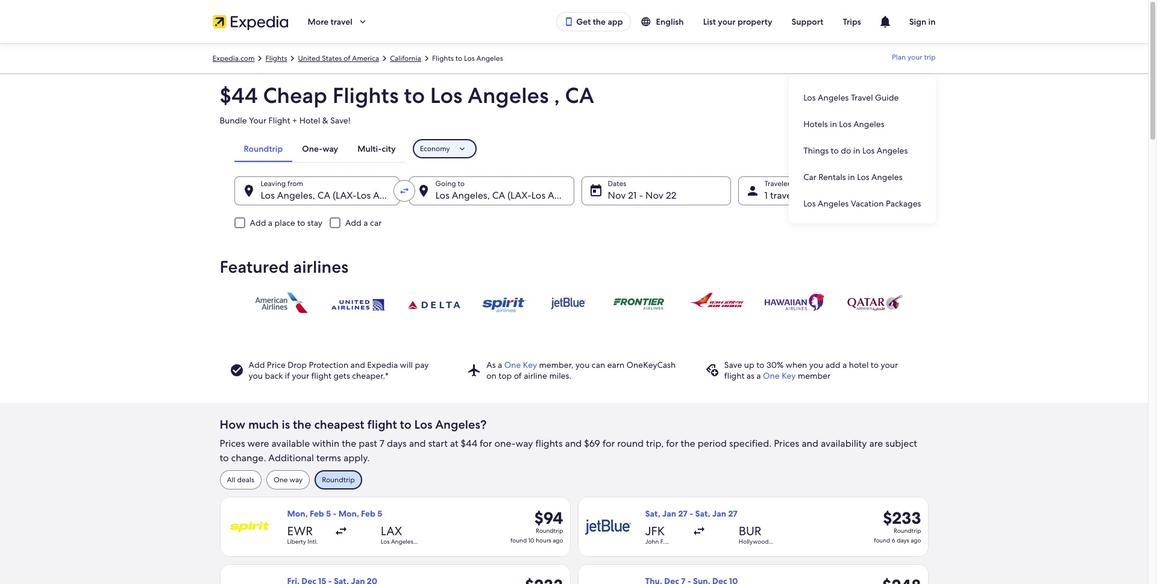 Task type: describe. For each thing, give the bounding box(es) containing it.
2 sat, from the left
[[695, 508, 710, 519]]

multi-
[[358, 143, 382, 154]]

7
[[380, 437, 385, 450]]

apply.
[[344, 452, 370, 464]]

1 horizontal spatial key
[[782, 370, 796, 381]]

1 prices from the left
[[220, 437, 245, 450]]

additional
[[268, 452, 314, 464]]

hotel
[[299, 115, 320, 126]]

support link
[[782, 11, 833, 33]]

roundtrip down your
[[244, 143, 283, 154]]

terms
[[316, 452, 341, 464]]

more travel
[[308, 16, 353, 27]]

the right get
[[593, 16, 606, 27]]

cheap
[[263, 81, 327, 110]]

hotels in los angeles
[[804, 119, 885, 130]]

add for add price drop protection and expedia will pay you back if your flight gets cheaper.*
[[249, 360, 265, 370]]

plan
[[892, 52, 906, 62]]

flights for flights link
[[266, 54, 287, 63]]

days inside $233 roundtrip found 6 days ago
[[897, 537, 909, 545]]

availability
[[821, 437, 867, 450]]

way inside how much is the cheapest flight to los angeles? prices were available within the past 7 days and start at $44 for one-way flights and $69 for round trip, for the period specified. prices and availability are subject to change. additional terms apply.
[[516, 437, 533, 450]]

jetblue airways image
[[585, 504, 631, 550]]

things to do in los angeles
[[804, 145, 908, 156]]

0 horizontal spatial key
[[523, 360, 537, 370]]

on
[[487, 370, 497, 381]]

$94 roundtrip found 10 hours ago
[[511, 507, 563, 545]]

roundtrip inside $233 roundtrip found 6 days ago
[[894, 527, 921, 535]]

will
[[400, 360, 413, 370]]

united states of america link
[[298, 54, 379, 63]]

round
[[617, 437, 644, 450]]

expedia logo image
[[212, 13, 288, 30]]

1 los angeles, ca (lax-los angeles intl.) button from the left
[[234, 177, 430, 206]]

2 feb from the left
[[361, 508, 376, 519]]

the up apply.
[[342, 437, 356, 450]]

app
[[608, 16, 623, 27]]

up
[[744, 360, 755, 370]]

add for add a place to stay
[[250, 218, 266, 228]]

your right list
[[718, 16, 736, 27]]

to inside menu
[[831, 145, 839, 156]]

english
[[656, 16, 684, 27]]

1 sat, from the left
[[645, 508, 660, 519]]

2 nov from the left
[[646, 189, 664, 202]]

2 intl.) from the left
[[586, 189, 605, 202]]

get
[[576, 16, 591, 27]]

in inside things to do in los angeles link
[[853, 145, 861, 156]]

you inside save up to 30% when you add a hotel to your flight as a
[[809, 360, 824, 370]]

miles.
[[549, 370, 572, 381]]

directional image for united states of america
[[379, 53, 390, 64]]

do
[[841, 145, 851, 156]]

subject
[[886, 437, 917, 450]]

found for $233
[[874, 537, 891, 545]]

- for $94
[[333, 508, 337, 519]]

gets
[[334, 370, 350, 381]]

bundle
[[220, 115, 247, 126]]

flights inside $44 cheap flights to los angeles , ca bundle your flight + hotel & save!
[[333, 81, 399, 110]]

english button
[[631, 11, 694, 33]]

the left period
[[681, 437, 695, 450]]

car
[[804, 172, 817, 183]]

swap origin and destination values image
[[399, 186, 410, 197]]

trailing image
[[357, 16, 368, 27]]

one way
[[274, 475, 303, 485]]

1 (lax- from the left
[[333, 189, 357, 202]]

1 nov from the left
[[608, 189, 626, 202]]

1 angeles, from the left
[[277, 189, 315, 202]]

car rentals in los angeles
[[804, 172, 903, 183]]

$69
[[584, 437, 600, 450]]

united
[[298, 54, 320, 63]]

directional image for california
[[421, 53, 432, 64]]

start
[[428, 437, 448, 450]]

1 intl.) from the left
[[411, 189, 430, 202]]

as
[[747, 370, 755, 381]]

more travel button
[[298, 7, 378, 36]]

the right is
[[293, 417, 311, 433]]

10
[[528, 537, 535, 545]]

place
[[275, 218, 295, 228]]

los angeles travel guide
[[804, 92, 899, 103]]

united states of america
[[298, 54, 379, 63]]

multi-city
[[358, 143, 396, 154]]

$44 inside how much is the cheapest flight to los angeles? prices were available within the past 7 days and start at $44 for one-way flights and $69 for round trip, for the period specified. prices and availability are subject to change. additional terms apply.
[[461, 437, 478, 450]]

found for $94
[[511, 537, 527, 545]]

one-
[[495, 437, 516, 450]]

angeles inside $44 cheap flights to los angeles , ca bundle your flight + hotel & save!
[[468, 81, 549, 110]]

liberty
[[287, 538, 306, 546]]

much
[[248, 417, 279, 433]]

one for one key member
[[763, 370, 780, 381]]

california link
[[390, 54, 421, 63]]

to right california link
[[456, 54, 462, 63]]

roundtrip link
[[234, 136, 293, 162]]

1 feb from the left
[[310, 508, 324, 519]]

more
[[308, 16, 329, 27]]

flight inside how much is the cheapest flight to los angeles? prices were available within the past 7 days and start at $44 for one-way flights and $69 for round trip, for the period specified. prices and availability are subject to change. additional terms apply.
[[367, 417, 397, 433]]

angeles inside hotels in los angeles link
[[854, 119, 885, 130]]

flight inside save up to 30% when you add a hotel to your flight as a
[[725, 370, 745, 381]]

bur
[[739, 524, 762, 539]]

vacation
[[851, 198, 884, 209]]

to right up
[[757, 360, 765, 370]]

one-
[[302, 143, 323, 154]]

expedia.com link
[[212, 54, 255, 63]]

of inside breadcrumbs region
[[344, 54, 350, 63]]

to left angeles?
[[400, 417, 412, 433]]

- for $233
[[690, 508, 693, 519]]

$44 cheap flights to los angeles , ca bundle your flight + hotel & save!
[[220, 81, 594, 126]]

list
[[703, 16, 716, 27]]

0 horizontal spatial ca
[[318, 189, 330, 202]]

specified.
[[729, 437, 772, 450]]

plan your trip button
[[892, 48, 936, 69]]

economy button
[[413, 139, 477, 159]]

mon, feb 5 - mon, feb 5
[[287, 508, 382, 519]]

trips
[[843, 16, 861, 27]]

travel
[[331, 16, 353, 27]]

drop
[[288, 360, 307, 370]]

6
[[892, 537, 896, 545]]

member,
[[539, 360, 574, 370]]

cheaper.*
[[352, 370, 389, 381]]

1 horizontal spatial ca
[[492, 189, 505, 202]]

sat, jan 27 - sat, jan 27
[[645, 508, 738, 519]]

los inside $44 cheap flights to los angeles , ca bundle your flight + hotel & save!
[[430, 81, 463, 110]]

to up all
[[220, 452, 229, 464]]

save
[[725, 360, 742, 370]]

earn
[[607, 360, 625, 370]]

$44 cheap flights to los angeles , ca main content
[[0, 43, 1148, 585]]

multi-city link
[[348, 136, 405, 162]]

a for car
[[364, 218, 368, 228]]

you inside member, you can earn onekeycash on top of airline miles.
[[576, 360, 590, 370]]

featured
[[220, 256, 289, 278]]

2 (lax- from the left
[[508, 189, 532, 202]]

were
[[248, 437, 269, 450]]

21
[[628, 189, 637, 202]]

roundtrip down the terms
[[322, 475, 355, 485]]

featured airlines
[[220, 256, 349, 278]]

california
[[390, 54, 421, 63]]

flights for flights to los angeles
[[432, 54, 454, 63]]

top
[[499, 370, 512, 381]]

how
[[220, 417, 245, 433]]



Task type: locate. For each thing, give the bounding box(es) containing it.
1 horizontal spatial flight
[[367, 417, 397, 433]]

0 horizontal spatial way
[[290, 475, 303, 485]]

property
[[738, 16, 773, 27]]

0 horizontal spatial days
[[387, 437, 407, 450]]

-
[[639, 189, 643, 202], [333, 508, 337, 519], [690, 508, 693, 519]]

0 horizontal spatial one key link
[[504, 360, 537, 370]]

los inside how much is the cheapest flight to los angeles? prices were available within the past 7 days and start at $44 for one-way flights and $69 for round trip, for the period specified. prices and availability are subject to change. additional terms apply.
[[415, 417, 433, 433]]

intl.) right swap origin and destination values image
[[411, 189, 430, 202]]

ca inside $44 cheap flights to los angeles , ca bundle your flight + hotel & save!
[[565, 81, 594, 110]]

menu inside breadcrumbs region
[[789, 84, 936, 216]]

protection
[[309, 360, 349, 370]]

0 horizontal spatial of
[[344, 54, 350, 63]]

to
[[456, 54, 462, 63], [404, 81, 425, 110], [831, 145, 839, 156], [297, 218, 305, 228], [757, 360, 765, 370], [871, 360, 879, 370], [400, 417, 412, 433], [220, 452, 229, 464]]

0 horizontal spatial for
[[480, 437, 492, 450]]

0 horizontal spatial prices
[[220, 437, 245, 450]]

feb down apply.
[[361, 508, 376, 519]]

ago for $233
[[911, 537, 921, 545]]

1 horizontal spatial of
[[514, 370, 522, 381]]

ago inside $233 roundtrip found 6 days ago
[[911, 537, 921, 545]]

in inside hotels in los angeles link
[[830, 119, 837, 130]]

found left 10
[[511, 537, 527, 545]]

guide
[[875, 92, 899, 103]]

1 horizontal spatial jan
[[712, 508, 726, 519]]

and left $69
[[565, 437, 582, 450]]

your right if
[[292, 370, 309, 381]]

cheapest
[[314, 417, 365, 433]]

1 horizontal spatial (lax-
[[508, 189, 532, 202]]

deals
[[237, 475, 254, 485]]

is
[[282, 417, 290, 433]]

0 horizontal spatial sat,
[[645, 508, 660, 519]]

2 los angeles, ca (lax-los angeles intl.) button from the left
[[409, 177, 605, 206]]

los angeles vacation packages link
[[789, 190, 936, 216]]

2 los angeles, ca (lax-los angeles intl.) from the left
[[436, 189, 605, 202]]

nov left 22
[[646, 189, 664, 202]]

featured airlines: american airlines, united airlines, delta, spirit, jetblue, frontier, air india, hawaiian airlines and qatar airways image
[[220, 282, 929, 326]]

angeles?
[[435, 417, 487, 433]]

angeles inside los angeles vacation packages link
[[818, 198, 849, 209]]

hotels in los angeles link
[[789, 110, 936, 137]]

2 horizontal spatial for
[[666, 437, 679, 450]]

2 mon, from the left
[[339, 508, 359, 519]]

flight left as
[[725, 370, 745, 381]]

way down &
[[323, 143, 338, 154]]

angeles, up add a place to stay
[[277, 189, 315, 202]]

ago inside $94 roundtrip found 10 hours ago
[[553, 537, 563, 545]]

$233 roundtrip found 6 days ago
[[874, 507, 921, 545]]

0 horizontal spatial (lax-
[[333, 189, 357, 202]]

trips link
[[833, 11, 871, 33]]

$233
[[883, 507, 921, 529]]

0 horizontal spatial -
[[333, 508, 337, 519]]

past
[[359, 437, 377, 450]]

car rentals in los angeles link
[[789, 163, 936, 190]]

1 horizontal spatial you
[[576, 360, 590, 370]]

- inside button
[[639, 189, 643, 202]]

2 horizontal spatial flights
[[432, 54, 454, 63]]

support
[[792, 16, 824, 27]]

your inside dropdown button
[[908, 52, 923, 62]]

1 horizontal spatial mon,
[[339, 508, 359, 519]]

angeles inside los angeles travel guide link
[[818, 92, 849, 103]]

2 found from the left
[[874, 537, 891, 545]]

expedia
[[367, 360, 398, 370]]

0 horizontal spatial ago
[[553, 537, 563, 545]]

1 horizontal spatial prices
[[774, 437, 800, 450]]

1 5 from the left
[[326, 508, 331, 519]]

how much is the cheapest flight to los angeles? prices were available within the past 7 days and start at $44 for one-way flights and $69 for round trip, for the period specified. prices and availability are subject to change. additional terms apply.
[[220, 417, 917, 464]]

3 for from the left
[[666, 437, 679, 450]]

key
[[523, 360, 537, 370], [782, 370, 796, 381]]

1 jan from the left
[[662, 508, 676, 519]]

key left the member
[[782, 370, 796, 381]]

a for one
[[498, 360, 502, 370]]

angeles
[[477, 54, 503, 63], [468, 81, 549, 110], [818, 92, 849, 103], [854, 119, 885, 130], [877, 145, 908, 156], [872, 172, 903, 183], [373, 189, 409, 202], [548, 189, 583, 202], [818, 198, 849, 209]]

in right rentals
[[848, 172, 855, 183]]

angeles,
[[277, 189, 315, 202], [452, 189, 490, 202]]

your inside save up to 30% when you add a hotel to your flight as a
[[881, 360, 898, 370]]

flight
[[269, 115, 290, 126]]

in right do
[[853, 145, 861, 156]]

feb up ewr
[[310, 508, 324, 519]]

,
[[554, 81, 560, 110]]

intl.) left 21
[[586, 189, 605, 202]]

a for place
[[268, 218, 273, 228]]

1 horizontal spatial one key link
[[763, 370, 796, 381]]

you
[[576, 360, 590, 370], [809, 360, 824, 370], [249, 370, 263, 381]]

small image
[[641, 16, 651, 27]]

you left add at the bottom right of page
[[809, 360, 824, 370]]

add
[[250, 218, 266, 228], [345, 218, 362, 228], [249, 360, 265, 370]]

tab list containing roundtrip
[[234, 136, 405, 162]]

1 for from the left
[[480, 437, 492, 450]]

menu containing los angeles travel guide
[[789, 84, 936, 216]]

for right $69
[[603, 437, 615, 450]]

key left member,
[[523, 360, 537, 370]]

0 horizontal spatial 5
[[326, 508, 331, 519]]

packages
[[886, 198, 921, 209]]

found left 6
[[874, 537, 891, 545]]

0 horizontal spatial flight
[[311, 370, 332, 381]]

30%
[[767, 360, 784, 370]]

2 horizontal spatial ca
[[565, 81, 594, 110]]

2 directional image from the left
[[379, 53, 390, 64]]

(lax-
[[333, 189, 357, 202], [508, 189, 532, 202]]

roundtrip up the hours
[[536, 527, 563, 535]]

1 los angeles, ca (lax-los angeles intl.) from the left
[[261, 189, 430, 202]]

22
[[666, 189, 677, 202]]

2 ago from the left
[[911, 537, 921, 545]]

flights link
[[266, 54, 287, 63]]

0 vertical spatial days
[[387, 437, 407, 450]]

roundtrip up 6
[[894, 527, 921, 535]]

for left one-
[[480, 437, 492, 450]]

prices down the how
[[220, 437, 245, 450]]

add left place
[[250, 218, 266, 228]]

ago for $94
[[553, 537, 563, 545]]

back
[[265, 370, 283, 381]]

member
[[798, 370, 831, 381]]

in inside sign in dropdown button
[[929, 16, 936, 27]]

2 27 from the left
[[728, 508, 738, 519]]

1 ago from the left
[[553, 537, 563, 545]]

1 vertical spatial days
[[897, 537, 909, 545]]

1 vertical spatial $44
[[461, 437, 478, 450]]

0 horizontal spatial flights
[[266, 54, 287, 63]]

1 horizontal spatial feb
[[361, 508, 376, 519]]

you left back
[[249, 370, 263, 381]]

3 directional image from the left
[[421, 53, 432, 64]]

directional image
[[255, 53, 266, 64]]

flight left gets
[[311, 370, 332, 381]]

$44 up bundle
[[220, 81, 258, 110]]

one key link for member
[[763, 370, 796, 381]]

to left do
[[831, 145, 839, 156]]

add price drop protection and expedia will pay you back if your flight gets cheaper.*
[[249, 360, 429, 381]]

airline
[[524, 370, 547, 381]]

2 5 from the left
[[377, 508, 382, 519]]

0 horizontal spatial feb
[[310, 508, 324, 519]]

sign in
[[910, 16, 936, 27]]

flights left united
[[266, 54, 287, 63]]

1 horizontal spatial 27
[[728, 508, 738, 519]]

$44 inside $44 cheap flights to los angeles , ca bundle your flight + hotel & save!
[[220, 81, 258, 110]]

2 vertical spatial way
[[290, 475, 303, 485]]

things to do in los angeles link
[[789, 137, 936, 163]]

add
[[826, 360, 841, 370]]

0 vertical spatial $44
[[220, 81, 258, 110]]

if
[[285, 370, 290, 381]]

you inside the add price drop protection and expedia will pay you back if your flight gets cheaper.*
[[249, 370, 263, 381]]

your inside the add price drop protection and expedia will pay you back if your flight gets cheaper.*
[[292, 370, 309, 381]]

mon,
[[287, 508, 308, 519], [339, 508, 359, 519]]

all
[[227, 475, 235, 485]]

found inside $94 roundtrip found 10 hours ago
[[511, 537, 527, 545]]

things
[[804, 145, 829, 156]]

0 vertical spatial way
[[323, 143, 338, 154]]

angeles inside car rentals in los angeles link
[[872, 172, 903, 183]]

lax
[[381, 524, 402, 539]]

plan your trip
[[892, 52, 936, 62]]

0 horizontal spatial mon,
[[287, 508, 308, 519]]

as
[[487, 360, 496, 370]]

0 horizontal spatial $44
[[220, 81, 258, 110]]

2 horizontal spatial -
[[690, 508, 693, 519]]

0 horizontal spatial angeles,
[[277, 189, 315, 202]]

1 horizontal spatial for
[[603, 437, 615, 450]]

hotels
[[804, 119, 828, 130]]

communication center icon image
[[878, 14, 893, 29]]

at
[[450, 437, 459, 450]]

1 horizontal spatial nov
[[646, 189, 664, 202]]

and left the availability
[[802, 437, 819, 450]]

2 for from the left
[[603, 437, 615, 450]]

to left stay
[[297, 218, 305, 228]]

one key member
[[763, 370, 831, 381]]

one-way
[[302, 143, 338, 154]]

2 horizontal spatial way
[[516, 437, 533, 450]]

way for one-way
[[323, 143, 338, 154]]

2 horizontal spatial flight
[[725, 370, 745, 381]]

1 horizontal spatial one
[[504, 360, 521, 370]]

1 horizontal spatial 5
[[377, 508, 382, 519]]

1 horizontal spatial sat,
[[695, 508, 710, 519]]

and
[[351, 360, 365, 370], [409, 437, 426, 450], [565, 437, 582, 450], [802, 437, 819, 450]]

0 horizontal spatial 27
[[678, 508, 688, 519]]

to down california link
[[404, 81, 425, 110]]

$44 right the at
[[461, 437, 478, 450]]

flights up save! in the top left of the page
[[333, 81, 399, 110]]

rentals
[[819, 172, 846, 183]]

list your property link
[[694, 11, 782, 33]]

directional image
[[287, 53, 298, 64], [379, 53, 390, 64], [421, 53, 432, 64]]

$94
[[534, 507, 563, 529]]

angeles, down economy dropdown button
[[452, 189, 490, 202]]

add left car
[[345, 218, 362, 228]]

2 prices from the left
[[774, 437, 800, 450]]

trip,
[[646, 437, 664, 450]]

2 horizontal spatial one
[[763, 370, 780, 381]]

1 directional image from the left
[[287, 53, 298, 64]]

and inside the add price drop protection and expedia will pay you back if your flight gets cheaper.*
[[351, 360, 365, 370]]

1 horizontal spatial -
[[639, 189, 643, 202]]

of inside member, you can earn onekeycash on top of airline miles.
[[514, 370, 522, 381]]

nov left 21
[[608, 189, 626, 202]]

tab list inside $44 cheap flights to los angeles , ca main content
[[234, 136, 405, 162]]

0 horizontal spatial nov
[[608, 189, 626, 202]]

feb
[[310, 508, 324, 519], [361, 508, 376, 519]]

in right the sign at right top
[[929, 16, 936, 27]]

2 jan from the left
[[712, 508, 726, 519]]

your right hotel
[[881, 360, 898, 370]]

roundtrip inside $94 roundtrip found 10 hours ago
[[536, 527, 563, 535]]

flight up 7 at the bottom
[[367, 417, 397, 433]]

2 horizontal spatial directional image
[[421, 53, 432, 64]]

your left trip
[[908, 52, 923, 62]]

add inside the add price drop protection and expedia will pay you back if your flight gets cheaper.*
[[249, 360, 265, 370]]

days inside how much is the cheapest flight to los angeles? prices were available within the past 7 days and start at $44 for one-way flights and $69 for round trip, for the period specified. prices and availability are subject to change. additional terms apply.
[[387, 437, 407, 450]]

stay
[[307, 218, 322, 228]]

1 27 from the left
[[678, 508, 688, 519]]

found
[[511, 537, 527, 545], [874, 537, 891, 545]]

in inside car rentals in los angeles link
[[848, 172, 855, 183]]

0 horizontal spatial you
[[249, 370, 263, 381]]

and right gets
[[351, 360, 365, 370]]

one for one way
[[274, 475, 288, 485]]

add left price
[[249, 360, 265, 370]]

way down additional
[[290, 475, 303, 485]]

0 horizontal spatial directional image
[[287, 53, 298, 64]]

spirit airlines image
[[227, 504, 273, 550]]

car
[[370, 218, 382, 228]]

nov 21 - nov 22
[[608, 189, 677, 202]]

0 horizontal spatial jan
[[662, 508, 676, 519]]

0 horizontal spatial los angeles, ca (lax-los angeles intl.)
[[261, 189, 430, 202]]

add for add a car
[[345, 218, 362, 228]]

flight inside the add price drop protection and expedia will pay you back if your flight gets cheaper.*
[[311, 370, 332, 381]]

and left start
[[409, 437, 426, 450]]

leading image
[[564, 17, 574, 27]]

days right 6
[[897, 537, 909, 545]]

states
[[322, 54, 342, 63]]

prices right 'specified.'
[[774, 437, 800, 450]]

travel
[[851, 92, 873, 103]]

2 angeles, from the left
[[452, 189, 490, 202]]

way left flights
[[516, 437, 533, 450]]

flights right california
[[432, 54, 454, 63]]

of right top
[[514, 370, 522, 381]]

angeles inside things to do in los angeles link
[[877, 145, 908, 156]]

1 horizontal spatial directional image
[[379, 53, 390, 64]]

tab list
[[234, 136, 405, 162]]

to inside $44 cheap flights to los angeles , ca bundle your flight + hotel & save!
[[404, 81, 425, 110]]

ago right 6
[[911, 537, 921, 545]]

1 mon, from the left
[[287, 508, 308, 519]]

in right hotels in the right top of the page
[[830, 119, 837, 130]]

menu
[[789, 84, 936, 216]]

days
[[387, 437, 407, 450], [897, 537, 909, 545]]

1 found from the left
[[511, 537, 527, 545]]

1 vertical spatial way
[[516, 437, 533, 450]]

0 horizontal spatial one
[[274, 475, 288, 485]]

days right 7 at the bottom
[[387, 437, 407, 450]]

0 horizontal spatial found
[[511, 537, 527, 545]]

price
[[267, 360, 286, 370]]

directional image for flights
[[287, 53, 298, 64]]

flights
[[266, 54, 287, 63], [432, 54, 454, 63], [333, 81, 399, 110]]

way for one way
[[290, 475, 303, 485]]

1 horizontal spatial ago
[[911, 537, 921, 545]]

add a car
[[345, 218, 382, 228]]

found inside $233 roundtrip found 6 days ago
[[874, 537, 891, 545]]

can
[[592, 360, 605, 370]]

1 horizontal spatial way
[[323, 143, 338, 154]]

to right hotel
[[871, 360, 879, 370]]

1 horizontal spatial angeles,
[[452, 189, 490, 202]]

0 vertical spatial of
[[344, 54, 350, 63]]

27
[[678, 508, 688, 519], [728, 508, 738, 519]]

1 horizontal spatial days
[[897, 537, 909, 545]]

1 horizontal spatial intl.)
[[586, 189, 605, 202]]

city
[[382, 143, 396, 154]]

0 horizontal spatial intl.)
[[411, 189, 430, 202]]

ago right the hours
[[553, 537, 563, 545]]

you left can at right
[[576, 360, 590, 370]]

for right trip,
[[666, 437, 679, 450]]

one key link for one
[[504, 360, 537, 370]]

1 vertical spatial of
[[514, 370, 522, 381]]

1 horizontal spatial los angeles, ca (lax-los angeles intl.)
[[436, 189, 605, 202]]

2 horizontal spatial you
[[809, 360, 824, 370]]

of right states
[[344, 54, 350, 63]]

breadcrumbs region
[[0, 43, 1148, 224]]

&
[[322, 115, 328, 126]]

your
[[718, 16, 736, 27], [908, 52, 923, 62], [881, 360, 898, 370], [292, 370, 309, 381]]

1 horizontal spatial flights
[[333, 81, 399, 110]]

1 horizontal spatial $44
[[461, 437, 478, 450]]

save up to 30% when you add a hotel to your flight as a
[[725, 360, 898, 381]]

1 horizontal spatial found
[[874, 537, 891, 545]]

one-way link
[[293, 136, 348, 162]]

economy
[[420, 144, 450, 154]]



Task type: vqa. For each thing, say whether or not it's contained in the screenshot.
left -
yes



